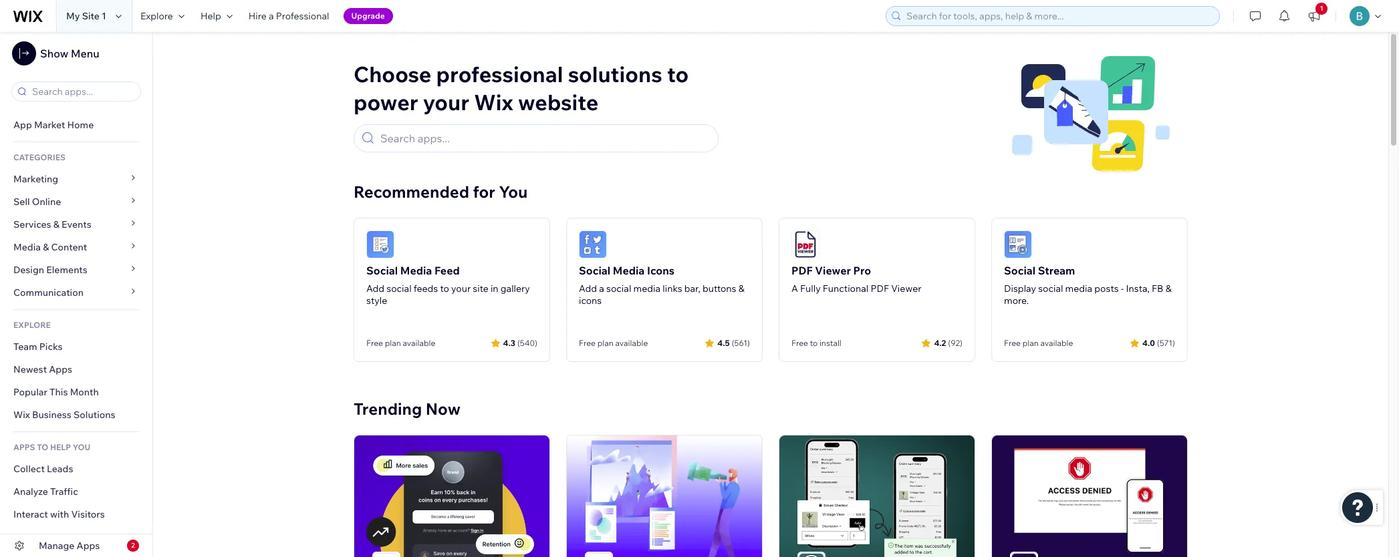 Task type: locate. For each thing, give the bounding box(es) containing it.
add inside social media feed add social feeds to your site in gallery style
[[367, 283, 385, 295]]

my
[[66, 10, 80, 22]]

install
[[820, 338, 842, 348]]

reconvert upsell & cross sell poster image
[[780, 436, 975, 558]]

1 vertical spatial viewer
[[892, 283, 922, 295]]

social right icons
[[607, 283, 632, 295]]

social left feeds
[[387, 283, 412, 295]]

free for social media icons
[[579, 338, 596, 348]]

Search apps... field
[[28, 82, 136, 101], [377, 125, 712, 152]]

services
[[13, 219, 51, 231]]

to inside social media feed add social feeds to your site in gallery style
[[440, 283, 449, 295]]

0 horizontal spatial to
[[440, 283, 449, 295]]

free down more.
[[1005, 338, 1021, 348]]

1 horizontal spatial pdf
[[871, 283, 890, 295]]

menu
[[71, 47, 99, 60]]

1 horizontal spatial a
[[599, 283, 605, 295]]

plan down more.
[[1023, 338, 1039, 348]]

1
[[1321, 4, 1324, 13], [102, 10, 106, 22]]

add down social media feed logo
[[367, 283, 385, 295]]

upgrade
[[351, 11, 385, 21]]

your left site at the bottom
[[451, 283, 471, 295]]

add inside social media icons add a social media links bar, buttons & icons
[[579, 283, 597, 295]]

3 social from the left
[[1005, 264, 1036, 278]]

viewer right functional
[[892, 283, 922, 295]]

Search for tools, apps, help & more... field
[[903, 7, 1216, 25]]

0 horizontal spatial a
[[269, 10, 274, 22]]

plan
[[385, 338, 401, 348], [598, 338, 614, 348], [1023, 338, 1039, 348]]

free plan available for display
[[1005, 338, 1074, 348]]

2 media from the left
[[1066, 283, 1093, 295]]

twism: your own coin & rewards poster image
[[354, 436, 550, 558]]

1 inside button
[[1321, 4, 1324, 13]]

1 horizontal spatial apps
[[77, 540, 100, 552]]

social inside social media icons add a social media links bar, buttons & icons
[[607, 283, 632, 295]]

to down feed
[[440, 283, 449, 295]]

se ranking poster image
[[567, 436, 762, 558]]

display
[[1005, 283, 1037, 295]]

2 vertical spatial to
[[810, 338, 818, 348]]

3 free plan available from the left
[[1005, 338, 1074, 348]]

social media feed add social feeds to your site in gallery style
[[367, 264, 530, 307]]

media left icons
[[613, 264, 645, 278]]

media down icons
[[634, 283, 661, 295]]

wix business solutions link
[[0, 404, 152, 427]]

recommended
[[354, 182, 470, 202]]

help
[[50, 443, 71, 453]]

events
[[62, 219, 91, 231]]

stream
[[1039, 264, 1076, 278]]

4 free from the left
[[1005, 338, 1021, 348]]

4.3
[[503, 338, 516, 348]]

viewer
[[815, 264, 851, 278], [892, 283, 922, 295]]

available down social media icons add a social media links bar, buttons & icons
[[616, 338, 648, 348]]

0 horizontal spatial media
[[13, 241, 41, 253]]

1 vertical spatial wix
[[13, 409, 30, 421]]

0 vertical spatial viewer
[[815, 264, 851, 278]]

upgrade button
[[343, 8, 393, 24]]

search apps... field down website
[[377, 125, 712, 152]]

design elements
[[13, 264, 88, 276]]

to right solutions
[[667, 61, 689, 88]]

to left install
[[810, 338, 818, 348]]

add
[[367, 283, 385, 295], [579, 283, 597, 295]]

& right the buttons
[[739, 283, 745, 295]]

free plan available down icons
[[579, 338, 648, 348]]

pro
[[854, 264, 871, 278]]

2 social from the left
[[607, 283, 632, 295]]

website
[[518, 89, 599, 116]]

2 plan from the left
[[598, 338, 614, 348]]

0 horizontal spatial social
[[387, 283, 412, 295]]

wix down professional
[[474, 89, 514, 116]]

show menu
[[40, 47, 99, 60]]

1 social from the left
[[387, 283, 412, 295]]

in
[[491, 283, 499, 295]]

pdf
[[792, 264, 813, 278], [871, 283, 890, 295]]

social down social media icons logo
[[579, 264, 611, 278]]

marketing
[[13, 173, 58, 185]]

sell
[[13, 196, 30, 208]]

1 horizontal spatial search apps... field
[[377, 125, 712, 152]]

1 vertical spatial a
[[599, 283, 605, 295]]

available down 'social stream display social media posts - insta, fb & more.'
[[1041, 338, 1074, 348]]

wix down popular in the bottom of the page
[[13, 409, 30, 421]]

posts
[[1095, 283, 1119, 295]]

media inside social media icons add a social media links bar, buttons & icons
[[613, 264, 645, 278]]

-
[[1121, 283, 1124, 295]]

1 horizontal spatial media
[[1066, 283, 1093, 295]]

social media feed logo image
[[367, 231, 395, 259]]

newest apps link
[[0, 358, 152, 381]]

interact with visitors link
[[0, 504, 152, 526]]

1 horizontal spatial 1
[[1321, 4, 1324, 13]]

apps for manage apps
[[77, 540, 100, 552]]

0 horizontal spatial social
[[367, 264, 398, 278]]

plan for icons
[[598, 338, 614, 348]]

a down social media icons logo
[[599, 283, 605, 295]]

0 vertical spatial search apps... field
[[28, 82, 136, 101]]

plan down the style
[[385, 338, 401, 348]]

2 horizontal spatial social
[[1039, 283, 1064, 295]]

2 add from the left
[[579, 283, 597, 295]]

apps down 'visitors'
[[77, 540, 100, 552]]

free down the style
[[367, 338, 383, 348]]

0 vertical spatial apps
[[49, 364, 72, 376]]

wix inside 'wix business solutions' link
[[13, 409, 30, 421]]

1 horizontal spatial social
[[607, 283, 632, 295]]

month
[[70, 387, 99, 399]]

0 horizontal spatial search apps... field
[[28, 82, 136, 101]]

1 horizontal spatial wix
[[474, 89, 514, 116]]

media up design
[[13, 241, 41, 253]]

apps up this
[[49, 364, 72, 376]]

1 horizontal spatial social
[[579, 264, 611, 278]]

pdf up a
[[792, 264, 813, 278]]

media
[[634, 283, 661, 295], [1066, 283, 1093, 295]]

social inside social media feed add social feeds to your site in gallery style
[[387, 283, 412, 295]]

online
[[32, 196, 61, 208]]

1 plan from the left
[[385, 338, 401, 348]]

0 horizontal spatial apps
[[49, 364, 72, 376]]

1 button
[[1300, 0, 1330, 32]]

1 free plan available from the left
[[367, 338, 436, 348]]

1 available from the left
[[403, 338, 436, 348]]

explore
[[13, 320, 51, 330]]

0 horizontal spatial wix
[[13, 409, 30, 421]]

2 free plan available from the left
[[579, 338, 648, 348]]

1 horizontal spatial plan
[[598, 338, 614, 348]]

media up feeds
[[400, 264, 432, 278]]

site
[[82, 10, 100, 22]]

2 available from the left
[[616, 338, 648, 348]]

free down icons
[[579, 338, 596, 348]]

newest apps
[[13, 364, 72, 376]]

your inside choose professional solutions to power your wix website
[[423, 89, 469, 116]]

a
[[269, 10, 274, 22], [599, 283, 605, 295]]

social down social media feed logo
[[367, 264, 398, 278]]

social up display
[[1005, 264, 1036, 278]]

3 available from the left
[[1041, 338, 1074, 348]]

collect leads
[[13, 463, 73, 476]]

1 vertical spatial apps
[[77, 540, 100, 552]]

0 vertical spatial to
[[667, 61, 689, 88]]

a inside 'link'
[[269, 10, 274, 22]]

available for icons
[[616, 338, 648, 348]]

social inside 'social stream display social media posts - insta, fb & more.'
[[1005, 264, 1036, 278]]

2 horizontal spatial to
[[810, 338, 818, 348]]

free plan available down more.
[[1005, 338, 1074, 348]]

available for display
[[1041, 338, 1074, 348]]

1 horizontal spatial available
[[616, 338, 648, 348]]

1 social from the left
[[367, 264, 398, 278]]

a right hire at top
[[269, 10, 274, 22]]

plan down icons
[[598, 338, 614, 348]]

wix inside choose professional solutions to power your wix website
[[474, 89, 514, 116]]

(92)
[[949, 338, 963, 348]]

3 plan from the left
[[1023, 338, 1039, 348]]

1 vertical spatial pdf
[[871, 283, 890, 295]]

1 horizontal spatial viewer
[[892, 283, 922, 295]]

3 free from the left
[[792, 338, 809, 348]]

& right fb
[[1166, 283, 1172, 295]]

0 horizontal spatial free plan available
[[367, 338, 436, 348]]

power
[[354, 89, 418, 116]]

2 horizontal spatial social
[[1005, 264, 1036, 278]]

1 add from the left
[[367, 283, 385, 295]]

0 horizontal spatial add
[[367, 283, 385, 295]]

media inside 'social stream display social media posts - insta, fb & more.'
[[1066, 283, 1093, 295]]

0 horizontal spatial available
[[403, 338, 436, 348]]

available down feeds
[[403, 338, 436, 348]]

wix
[[474, 89, 514, 116], [13, 409, 30, 421]]

free for pdf viewer pro
[[792, 338, 809, 348]]

app market home link
[[0, 114, 152, 136]]

elements
[[46, 264, 88, 276]]

free plan available down the style
[[367, 338, 436, 348]]

0 horizontal spatial media
[[634, 283, 661, 295]]

2 social from the left
[[579, 264, 611, 278]]

1 horizontal spatial add
[[579, 283, 597, 295]]

4.5 (561)
[[718, 338, 750, 348]]

explore
[[140, 10, 173, 22]]

1 vertical spatial your
[[451, 283, 471, 295]]

1 vertical spatial search apps... field
[[377, 125, 712, 152]]

you
[[499, 182, 528, 202]]

categories
[[13, 152, 66, 163]]

add down social media icons logo
[[579, 283, 597, 295]]

popular
[[13, 387, 47, 399]]

1 media from the left
[[634, 283, 661, 295]]

1 free from the left
[[367, 338, 383, 348]]

collect
[[13, 463, 45, 476]]

team
[[13, 341, 37, 353]]

2 horizontal spatial plan
[[1023, 338, 1039, 348]]

show menu button
[[12, 41, 99, 66]]

social stream display social media posts - insta, fb & more.
[[1005, 264, 1172, 307]]

1 horizontal spatial media
[[400, 264, 432, 278]]

media inside social media feed add social feeds to your site in gallery style
[[400, 264, 432, 278]]

search apps... field up home
[[28, 82, 136, 101]]

1 horizontal spatial to
[[667, 61, 689, 88]]

media & content link
[[0, 236, 152, 259]]

0 horizontal spatial plan
[[385, 338, 401, 348]]

social down stream
[[1039, 283, 1064, 295]]

social inside social media icons add a social media links bar, buttons & icons
[[579, 264, 611, 278]]

media for social media icons
[[613, 264, 645, 278]]

pdf down pro
[[871, 283, 890, 295]]

your
[[423, 89, 469, 116], [451, 283, 471, 295]]

2
[[131, 542, 135, 550]]

plan for feed
[[385, 338, 401, 348]]

hire
[[249, 10, 267, 22]]

0 vertical spatial pdf
[[792, 264, 813, 278]]

0 vertical spatial wix
[[474, 89, 514, 116]]

0 vertical spatial a
[[269, 10, 274, 22]]

free left install
[[792, 338, 809, 348]]

4.5
[[718, 338, 730, 348]]

media left posts
[[1066, 283, 1093, 295]]

social inside social media feed add social feeds to your site in gallery style
[[367, 264, 398, 278]]

4.2
[[935, 338, 947, 348]]

&
[[53, 219, 59, 231], [43, 241, 49, 253], [739, 283, 745, 295], [1166, 283, 1172, 295]]

media for social media feed
[[400, 264, 432, 278]]

services & events
[[13, 219, 91, 231]]

0 vertical spatial your
[[423, 89, 469, 116]]

viewer up functional
[[815, 264, 851, 278]]

2 horizontal spatial available
[[1041, 338, 1074, 348]]

to
[[667, 61, 689, 88], [440, 283, 449, 295], [810, 338, 818, 348]]

2 horizontal spatial free plan available
[[1005, 338, 1074, 348]]

social for social media icons
[[579, 264, 611, 278]]

1 horizontal spatial free plan available
[[579, 338, 648, 348]]

your right power
[[423, 89, 469, 116]]

2 horizontal spatial media
[[613, 264, 645, 278]]

insta,
[[1127, 283, 1150, 295]]

3 social from the left
[[1039, 283, 1064, 295]]

manage
[[39, 540, 75, 552]]

home
[[67, 119, 94, 131]]

with
[[50, 509, 69, 521]]

leads
[[47, 463, 73, 476]]

4.0
[[1143, 338, 1156, 348]]

media inside media & content link
[[13, 241, 41, 253]]

2 free from the left
[[579, 338, 596, 348]]

0 horizontal spatial pdf
[[792, 264, 813, 278]]

& left 'events'
[[53, 219, 59, 231]]

media
[[13, 241, 41, 253], [400, 264, 432, 278], [613, 264, 645, 278]]

free
[[367, 338, 383, 348], [579, 338, 596, 348], [792, 338, 809, 348], [1005, 338, 1021, 348]]

1 vertical spatial to
[[440, 283, 449, 295]]



Task type: describe. For each thing, give the bounding box(es) containing it.
search apps... field inside sidebar element
[[28, 82, 136, 101]]

media & content
[[13, 241, 87, 253]]

popular this month link
[[0, 381, 152, 404]]

team picks
[[13, 341, 63, 353]]

fb
[[1152, 283, 1164, 295]]

trending now
[[354, 399, 461, 419]]

collect leads link
[[0, 458, 152, 481]]

social stream logo image
[[1005, 231, 1033, 259]]

communication
[[13, 287, 86, 299]]

social inside 'social stream display social media posts - insta, fb & more.'
[[1039, 283, 1064, 295]]

analyze traffic
[[13, 486, 78, 498]]

media inside social media icons add a social media links bar, buttons & icons
[[634, 283, 661, 295]]

sidebar element
[[0, 32, 153, 558]]

recommended for you
[[354, 182, 528, 202]]

(540)
[[518, 338, 538, 348]]

help button
[[193, 0, 241, 32]]

functional
[[823, 283, 869, 295]]

choose
[[354, 61, 432, 88]]

content
[[51, 241, 87, 253]]

analyze
[[13, 486, 48, 498]]

newest
[[13, 364, 47, 376]]

social for social stream
[[1005, 264, 1036, 278]]

social media icons logo image
[[579, 231, 607, 259]]

feeds
[[414, 283, 438, 295]]

hire a professional link
[[241, 0, 337, 32]]

feed
[[435, 264, 460, 278]]

design
[[13, 264, 44, 276]]

app market home
[[13, 119, 94, 131]]

apps to help you
[[13, 443, 90, 453]]

picks
[[39, 341, 63, 353]]

0 horizontal spatial viewer
[[815, 264, 851, 278]]

pdf viewer pro logo image
[[792, 231, 820, 259]]

icons
[[579, 295, 602, 307]]

analyze traffic link
[[0, 481, 152, 504]]

a inside social media icons add a social media links bar, buttons & icons
[[599, 283, 605, 295]]

your inside social media feed add social feeds to your site in gallery style
[[451, 283, 471, 295]]

fully
[[801, 283, 821, 295]]

choose professional solutions to power your wix website
[[354, 61, 689, 116]]

for
[[473, 182, 496, 202]]

you
[[73, 443, 90, 453]]

more.
[[1005, 295, 1029, 307]]

free plan available for icons
[[579, 338, 648, 348]]

manage apps
[[39, 540, 100, 552]]

this
[[50, 387, 68, 399]]

communication link
[[0, 282, 152, 304]]

plan for display
[[1023, 338, 1039, 348]]

free for social stream
[[1005, 338, 1021, 348]]

bar,
[[685, 283, 701, 295]]

solutions
[[568, 61, 663, 88]]

hire a professional
[[249, 10, 329, 22]]

0 horizontal spatial 1
[[102, 10, 106, 22]]

& left content
[[43, 241, 49, 253]]

blockify fraud ip blocker poster image
[[993, 436, 1188, 558]]

traffic
[[50, 486, 78, 498]]

apps
[[13, 443, 35, 453]]

services & events link
[[0, 213, 152, 236]]

to
[[37, 443, 48, 453]]

free for social media feed
[[367, 338, 383, 348]]

& inside social media icons add a social media links bar, buttons & icons
[[739, 283, 745, 295]]

sell online
[[13, 196, 61, 208]]

trending
[[354, 399, 422, 419]]

site
[[473, 283, 489, 295]]

social media icons add a social media links bar, buttons & icons
[[579, 264, 745, 307]]

style
[[367, 295, 387, 307]]

my site 1
[[66, 10, 106, 22]]

free plan available for feed
[[367, 338, 436, 348]]

pdf viewer pro a fully functional pdf viewer
[[792, 264, 922, 295]]

& inside 'social stream display social media posts - insta, fb & more.'
[[1166, 283, 1172, 295]]

now
[[426, 399, 461, 419]]

sell online link
[[0, 191, 152, 213]]

4.2 (92)
[[935, 338, 963, 348]]

marketing link
[[0, 168, 152, 191]]

interact with visitors
[[13, 509, 105, 521]]

to inside choose professional solutions to power your wix website
[[667, 61, 689, 88]]

app
[[13, 119, 32, 131]]

professional
[[276, 10, 329, 22]]

apps for newest apps
[[49, 364, 72, 376]]

design elements link
[[0, 259, 152, 282]]

team picks link
[[0, 336, 152, 358]]

social for social media feed
[[367, 264, 398, 278]]

business
[[32, 409, 71, 421]]

add for social media feed
[[367, 283, 385, 295]]

4.3 (540)
[[503, 338, 538, 348]]

available for feed
[[403, 338, 436, 348]]

free to install
[[792, 338, 842, 348]]

wix business solutions
[[13, 409, 115, 421]]

gallery
[[501, 283, 530, 295]]

visitors
[[71, 509, 105, 521]]

add for social media icons
[[579, 283, 597, 295]]



Task type: vqa. For each thing, say whether or not it's contained in the screenshot.


